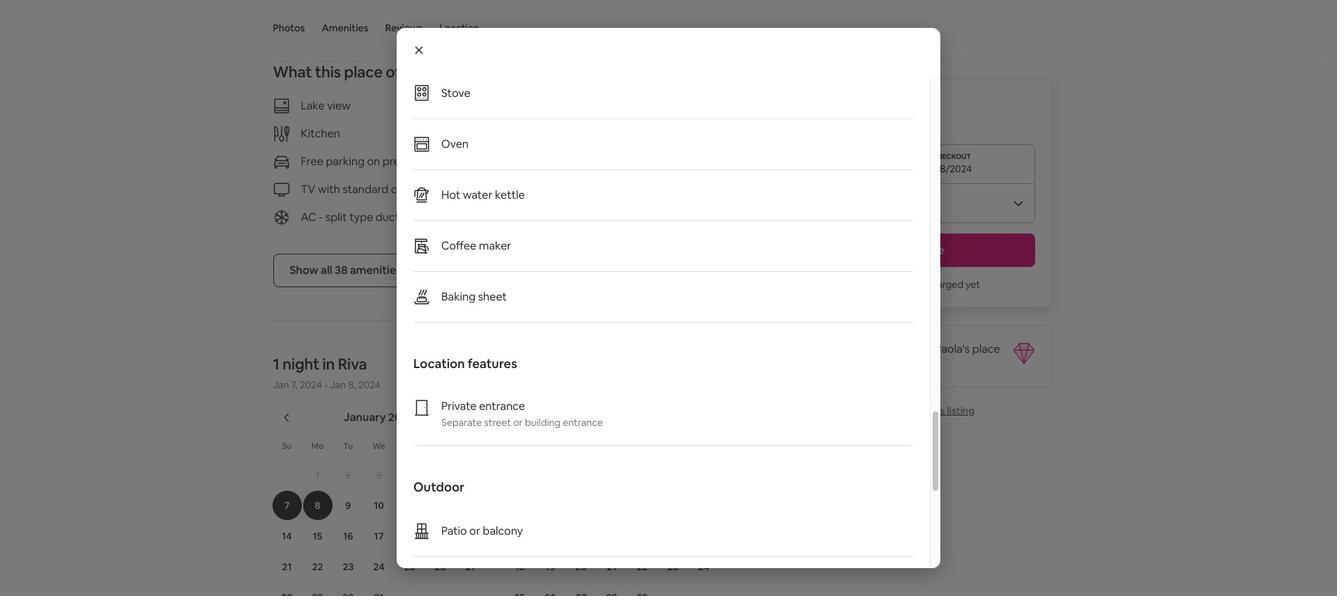 Task type: vqa. For each thing, say whether or not it's contained in the screenshot.
the Stays button
no



Task type: describe. For each thing, give the bounding box(es) containing it.
list inside what this place offers dialog
[[414, 0, 914, 323]]

calendar application
[[256, 396, 1197, 596]]

place for paola's
[[973, 342, 1001, 356]]

6, tuesday, february 2024. available. select as check-in date. button
[[567, 491, 596, 520]]

reserve button
[[811, 234, 1036, 267]]

1 night in riva jan 7, 2024 - jan 8, 2024
[[273, 354, 381, 391]]

8, thursday, february 2024. available. select as check-in date. button
[[628, 491, 657, 520]]

paola's
[[936, 342, 971, 356]]

carla paola's place is usually fully booked.
[[811, 342, 1001, 370]]

cable
[[391, 182, 419, 197]]

1 21 button from the left
[[272, 552, 302, 582]]

18 for 18 button to the top
[[405, 530, 415, 543]]

1/8/2024
[[933, 163, 973, 175]]

water
[[463, 188, 493, 202]]

2024 right "february"
[[624, 410, 650, 425]]

oven
[[442, 137, 469, 151]]

0 vertical spatial balcony
[[576, 210, 616, 225]]

ductless
[[376, 210, 419, 225]]

14, wednesday, february 2024. unavailable button
[[597, 522, 627, 551]]

free
[[301, 154, 324, 169]]

8
[[315, 499, 321, 512]]

38
[[335, 263, 348, 278]]

private
[[442, 399, 477, 414]]

this for what
[[315, 62, 341, 82]]

all
[[321, 263, 332, 278]]

2, friday, february 2024. available. select as check-in date. button
[[659, 460, 688, 490]]

lake
[[301, 98, 325, 113]]

hot water kettle
[[442, 188, 525, 202]]

2024 right 7,
[[300, 379, 322, 391]]

9, friday, february 2024. available. select as check-in date. button
[[659, 491, 688, 520]]

14
[[282, 530, 292, 543]]

1, thursday, february 2024. available. select as check-in date. button
[[628, 460, 657, 490]]

2 jan from the left
[[330, 379, 346, 391]]

ac - split type ductless system
[[301, 210, 458, 225]]

8 button
[[302, 491, 333, 520]]

split
[[326, 210, 347, 225]]

report
[[895, 405, 927, 417]]

total
[[811, 115, 834, 128]]

1 th from the left
[[405, 441, 415, 452]]

night
[[283, 354, 320, 374]]

3
[[376, 469, 382, 481]]

1 horizontal spatial 18 button
[[505, 552, 535, 582]]

sheet
[[478, 289, 507, 304]]

7
[[284, 499, 290, 512]]

1 jan from the left
[[273, 379, 289, 391]]

yet
[[966, 278, 981, 291]]

parking
[[326, 154, 365, 169]]

9 button
[[333, 491, 364, 520]]

2 23 from the left
[[668, 561, 679, 573]]

26
[[435, 561, 446, 573]]

0 vertical spatial 19
[[436, 530, 446, 543]]

reviews
[[385, 22, 423, 34]]

8,
[[348, 379, 356, 391]]

1 button
[[302, 460, 333, 490]]

lake view
[[301, 98, 351, 113]]

features
[[468, 356, 517, 372]]

location features
[[414, 356, 517, 372]]

patio inside list
[[442, 524, 467, 539]]

coffee maker
[[442, 239, 512, 253]]

1 for 1 night in riva jan 7, 2024 - jan 8, 2024
[[273, 354, 280, 374]]

9
[[346, 499, 351, 512]]

hot
[[442, 188, 461, 202]]

7,
[[291, 379, 298, 391]]

amenities
[[350, 263, 402, 278]]

0 vertical spatial patio or balcony
[[534, 210, 616, 225]]

show
[[290, 263, 319, 278]]

24 for 2nd 24 button from the right
[[374, 561, 385, 573]]

2 th from the left
[[638, 441, 649, 452]]

coffee
[[442, 239, 477, 253]]

25
[[404, 561, 415, 573]]

2 we from the left
[[606, 441, 619, 452]]

or inside list
[[470, 524, 481, 539]]

1 22 button from the left
[[302, 552, 333, 582]]

before
[[836, 115, 866, 128]]

tv
[[301, 182, 316, 197]]

15 button
[[302, 522, 333, 551]]

10, saturday, february 2024. available. select as check-in date. button
[[690, 491, 719, 520]]

21 for second 21 button from the right
[[282, 561, 292, 573]]

5, monday, february 2024. available. select as check-in date. button
[[536, 491, 565, 520]]

baking
[[442, 289, 476, 304]]

1 for 1
[[316, 469, 320, 481]]

maker
[[479, 239, 512, 253]]

stove
[[442, 86, 471, 100]]

place for this
[[344, 62, 383, 82]]

18 for right 18 button
[[515, 561, 525, 573]]

7, wednesday, february 2024. available. select as check-in date. button
[[597, 491, 627, 520]]

tv with standard cable
[[301, 182, 419, 197]]

0 horizontal spatial 19 button
[[425, 522, 456, 551]]

booked.
[[882, 356, 924, 370]]

january 2024
[[344, 410, 414, 425]]

2 fr from the left
[[670, 441, 678, 452]]

1 horizontal spatial entrance
[[563, 416, 603, 429]]

17 button
[[364, 522, 394, 551]]

view
[[327, 98, 351, 113]]

usually
[[821, 356, 856, 370]]

3 button
[[364, 460, 394, 490]]

2 mo from the left
[[545, 441, 558, 452]]

patio or balcony list
[[414, 506, 914, 596]]

system
[[421, 210, 458, 225]]

6 button
[[456, 460, 487, 490]]

location button
[[440, 0, 480, 56]]

1 fr from the left
[[437, 441, 444, 452]]

baking sheet
[[442, 289, 507, 304]]

location for location
[[440, 22, 480, 34]]

16 button
[[333, 522, 364, 551]]

photos button
[[273, 0, 305, 56]]

0 vertical spatial 20
[[465, 530, 477, 543]]

won't
[[886, 278, 911, 291]]

photos
[[273, 22, 305, 34]]

1 24 button from the left
[[364, 552, 394, 582]]

what
[[273, 62, 312, 82]]

show all 38 amenities button
[[273, 254, 418, 287]]

1 23 from the left
[[343, 561, 354, 573]]

patio or balcony inside list
[[442, 524, 523, 539]]



Task type: locate. For each thing, give the bounding box(es) containing it.
amenities
[[322, 22, 369, 34]]

charged
[[927, 278, 964, 291]]

0 vertical spatial or
[[563, 210, 573, 225]]

1 inside "1 night in riva jan 7, 2024 - jan 8, 2024"
[[273, 354, 280, 374]]

0 horizontal spatial 24
[[374, 561, 385, 573]]

1 horizontal spatial 24 button
[[689, 552, 720, 582]]

21 down the 14, wednesday, february 2024. unavailable button
[[607, 561, 617, 573]]

1 vertical spatial 18
[[515, 561, 525, 573]]

1 mo from the left
[[312, 441, 324, 452]]

0 horizontal spatial tu
[[344, 441, 353, 452]]

or
[[563, 210, 573, 225], [514, 416, 523, 429], [470, 524, 481, 539]]

patio or balcony up 27 button
[[442, 524, 523, 539]]

24 down 17, saturday, february 2024. unavailable button
[[699, 561, 710, 573]]

2024 right january
[[388, 410, 414, 425]]

21 button
[[272, 552, 302, 582], [597, 552, 627, 582]]

20 down the 13, tuesday, february 2024. this day is only available for checkout. button
[[576, 561, 587, 573]]

mo down the building
[[545, 441, 558, 452]]

list containing stove
[[414, 0, 914, 323]]

place right paola's
[[973, 342, 1001, 356]]

this
[[315, 62, 341, 82], [929, 405, 946, 417]]

6
[[468, 469, 474, 481]]

0 horizontal spatial 22 button
[[302, 552, 333, 582]]

fully
[[858, 356, 880, 370]]

18
[[405, 530, 415, 543], [515, 561, 525, 573]]

21 button down 14 button on the left
[[272, 552, 302, 582]]

27 button
[[456, 552, 487, 582]]

entrance up street
[[479, 399, 525, 414]]

14 button
[[272, 522, 302, 551]]

24 left 25
[[374, 561, 385, 573]]

su
[[282, 441, 292, 452], [516, 441, 526, 452]]

0 horizontal spatial patio
[[442, 524, 467, 539]]

1 horizontal spatial 21 button
[[597, 552, 627, 582]]

1 horizontal spatial patio
[[534, 210, 560, 225]]

24 button
[[364, 552, 394, 582], [689, 552, 720, 582]]

sa
[[467, 441, 476, 452], [700, 441, 710, 452]]

26 button
[[425, 552, 456, 582]]

1 horizontal spatial 20 button
[[566, 552, 597, 582]]

0 vertical spatial this
[[315, 62, 341, 82]]

1 horizontal spatial th
[[638, 441, 649, 452]]

location up private
[[414, 356, 465, 372]]

20 up 27
[[465, 530, 477, 543]]

1 horizontal spatial 19 button
[[535, 552, 566, 582]]

18 down 11
[[515, 561, 525, 573]]

su down private entrance separate street or building entrance at the left of the page
[[516, 441, 526, 452]]

21 down 14
[[282, 561, 292, 573]]

19 button
[[425, 522, 456, 551], [535, 552, 566, 582]]

0 vertical spatial patio
[[534, 210, 560, 225]]

with
[[318, 182, 340, 197]]

patio or balcony
[[534, 210, 616, 225], [442, 524, 523, 539]]

10 button
[[364, 491, 394, 520]]

24
[[374, 561, 385, 573], [699, 561, 710, 573]]

reviews button
[[385, 0, 423, 56]]

0 horizontal spatial jan
[[273, 379, 289, 391]]

16
[[343, 530, 353, 543]]

type
[[350, 210, 373, 225]]

0 horizontal spatial sa
[[467, 441, 476, 452]]

free parking on premises
[[301, 154, 429, 169]]

fr up 5 button
[[437, 441, 444, 452]]

1 horizontal spatial 1
[[316, 469, 320, 481]]

in
[[323, 354, 335, 374]]

total before taxes
[[811, 115, 892, 128]]

show all 38 amenities
[[290, 263, 402, 278]]

- down in
[[324, 379, 328, 391]]

0 horizontal spatial 1
[[273, 354, 280, 374]]

21 for 1st 21 button from the right
[[607, 561, 617, 573]]

1 horizontal spatial tu
[[577, 441, 587, 452]]

1 left the 2 on the left bottom
[[316, 469, 320, 481]]

0 vertical spatial 19 button
[[425, 522, 456, 551]]

premises
[[383, 154, 429, 169]]

2 21 button from the left
[[597, 552, 627, 582]]

location inside what this place offers dialog
[[414, 356, 465, 372]]

1 horizontal spatial 22
[[637, 561, 648, 573]]

0 vertical spatial 18 button
[[394, 522, 425, 551]]

3, saturday, february 2024. available. select as check-in date. button
[[690, 460, 719, 490]]

we down february 2024
[[606, 441, 619, 452]]

1 horizontal spatial su
[[516, 441, 526, 452]]

1 vertical spatial location
[[414, 356, 465, 372]]

19 down 12, monday, february 2024. available. select as check-in date. button
[[546, 561, 556, 573]]

list
[[414, 0, 914, 323]]

2 sa from the left
[[700, 441, 710, 452]]

offers
[[386, 62, 429, 82]]

jan left 8,
[[330, 379, 346, 391]]

2 21 from the left
[[607, 561, 617, 573]]

19 button down 12, monday, february 2024. available. select as check-in date. button
[[535, 552, 566, 582]]

24 for second 24 button from left
[[699, 561, 710, 573]]

1
[[273, 354, 280, 374], [316, 469, 320, 481]]

1 horizontal spatial 18
[[515, 561, 525, 573]]

21 button down the 14, wednesday, february 2024. unavailable button
[[597, 552, 627, 582]]

1 vertical spatial entrance
[[563, 416, 603, 429]]

1 horizontal spatial balcony
[[576, 210, 616, 225]]

ac
[[301, 210, 317, 225]]

20 button up 27 button
[[456, 522, 487, 551]]

1 tu from the left
[[344, 441, 353, 452]]

0 vertical spatial 20 button
[[456, 522, 487, 551]]

1 horizontal spatial we
[[606, 441, 619, 452]]

0 horizontal spatial this
[[315, 62, 341, 82]]

23 button down 16 "button"
[[333, 552, 364, 582]]

1 horizontal spatial -
[[324, 379, 328, 391]]

17, saturday, february 2024. unavailable button
[[690, 522, 719, 551]]

2 tu from the left
[[577, 441, 587, 452]]

0 horizontal spatial we
[[373, 441, 386, 452]]

0 horizontal spatial entrance
[[479, 399, 525, 414]]

1 left the night
[[273, 354, 280, 374]]

0 vertical spatial -
[[319, 210, 323, 225]]

20
[[465, 530, 477, 543], [576, 561, 587, 573]]

1 we from the left
[[373, 441, 386, 452]]

25 button
[[394, 552, 425, 582]]

18 right 17 button
[[405, 530, 415, 543]]

2 button
[[333, 460, 364, 490]]

0 horizontal spatial balcony
[[483, 524, 523, 539]]

2 24 from the left
[[699, 561, 710, 573]]

0 vertical spatial 18
[[405, 530, 415, 543]]

fr up 2, friday, february 2024. available. select as check-in date. button
[[670, 441, 678, 452]]

18 button
[[394, 522, 425, 551], [505, 552, 535, 582]]

you won't be charged yet
[[867, 278, 981, 291]]

1 23 button from the left
[[333, 552, 364, 582]]

- right ac
[[319, 210, 323, 225]]

taxes
[[868, 115, 892, 128]]

fr
[[437, 441, 444, 452], [670, 441, 678, 452]]

mo up 1 button
[[312, 441, 324, 452]]

22 for first the 22 button
[[312, 561, 323, 573]]

1 vertical spatial place
[[973, 342, 1001, 356]]

1 inside 1 button
[[316, 469, 320, 481]]

0 horizontal spatial or
[[470, 524, 481, 539]]

1 horizontal spatial 23 button
[[658, 552, 689, 582]]

or inside private entrance separate street or building entrance
[[514, 416, 523, 429]]

13, tuesday, february 2024. this day is only available for checkout. button
[[567, 522, 596, 551]]

this left listing
[[929, 405, 946, 417]]

1 horizontal spatial 23
[[668, 561, 679, 573]]

1 vertical spatial 1
[[316, 469, 320, 481]]

0 horizontal spatial patio or balcony
[[442, 524, 523, 539]]

tu down "february"
[[577, 441, 587, 452]]

patio down pool
[[534, 210, 560, 225]]

patio or balcony down pool
[[534, 210, 616, 225]]

0 horizontal spatial 20
[[465, 530, 477, 543]]

building
[[525, 416, 561, 429]]

jan left 7,
[[273, 379, 289, 391]]

2 su from the left
[[516, 441, 526, 452]]

be
[[913, 278, 925, 291]]

23 button down "16, friday, february 2024. unavailable" button at the bottom of page
[[658, 552, 689, 582]]

23 down 16 "button"
[[343, 561, 354, 573]]

19 up the 26 button
[[436, 530, 446, 543]]

1 vertical spatial 20
[[576, 561, 587, 573]]

amenities button
[[322, 0, 369, 56]]

1 vertical spatial 18 button
[[505, 552, 535, 582]]

1 vertical spatial this
[[929, 405, 946, 417]]

1 sa from the left
[[467, 441, 476, 452]]

kettle
[[495, 188, 525, 202]]

2 vertical spatial or
[[470, 524, 481, 539]]

1 vertical spatial 19
[[546, 561, 556, 573]]

patio up the 26 button
[[442, 524, 467, 539]]

22 button down 15 'button'
[[302, 552, 333, 582]]

th up 1, thursday, february 2024. available. select as check-in date. "button"
[[638, 441, 649, 452]]

entrance
[[479, 399, 525, 414], [563, 416, 603, 429]]

sa down separate
[[467, 441, 476, 452]]

0 horizontal spatial 18 button
[[394, 522, 425, 551]]

outdoor
[[414, 479, 465, 495]]

0 horizontal spatial 19
[[436, 530, 446, 543]]

balcony inside list
[[483, 524, 523, 539]]

0 horizontal spatial 22
[[312, 561, 323, 573]]

11 button
[[505, 522, 535, 551]]

report this listing button
[[872, 405, 975, 417]]

balcony
[[576, 210, 616, 225], [483, 524, 523, 539]]

su up 7 button
[[282, 441, 292, 452]]

22 button down 15, thursday, february 2024. unavailable button
[[627, 552, 658, 582]]

19 button up 26
[[425, 522, 456, 551]]

18 button up 25 button
[[394, 522, 425, 551]]

2
[[346, 469, 351, 481]]

2 22 button from the left
[[627, 552, 658, 582]]

1 vertical spatial -
[[324, 379, 328, 391]]

2024 right 8,
[[358, 379, 381, 391]]

1 horizontal spatial fr
[[670, 441, 678, 452]]

2 22 from the left
[[637, 561, 648, 573]]

kitchen
[[301, 126, 340, 141]]

24 button left 25
[[364, 552, 394, 582]]

1 vertical spatial patio or balcony
[[442, 524, 523, 539]]

place up the view
[[344, 62, 383, 82]]

reserve
[[903, 243, 945, 257]]

22 for 2nd the 22 button from the left
[[637, 561, 648, 573]]

1 horizontal spatial 22 button
[[627, 552, 658, 582]]

24 button down 17, saturday, february 2024. unavailable button
[[689, 552, 720, 582]]

1 horizontal spatial patio or balcony
[[534, 210, 616, 225]]

1 vertical spatial patio
[[442, 524, 467, 539]]

0 horizontal spatial 21 button
[[272, 552, 302, 582]]

february
[[575, 410, 621, 425]]

0 horizontal spatial 24 button
[[364, 552, 394, 582]]

tu
[[344, 441, 353, 452], [577, 441, 587, 452]]

1 24 from the left
[[374, 561, 385, 573]]

16, friday, february 2024. unavailable button
[[659, 522, 688, 551]]

january
[[344, 410, 386, 425]]

4, sunday, february 2024. available. select as check-in date. button
[[505, 491, 535, 520]]

place inside carla paola's place is usually fully booked.
[[973, 342, 1001, 356]]

we up 3 button
[[373, 441, 386, 452]]

1 horizontal spatial 20
[[576, 561, 587, 573]]

2 23 button from the left
[[658, 552, 689, 582]]

what this place offers
[[273, 62, 429, 82]]

12, monday, february 2024. available. select as check-in date. button
[[536, 522, 565, 551]]

1 vertical spatial balcony
[[483, 524, 523, 539]]

street
[[484, 416, 511, 429]]

0 horizontal spatial 21
[[282, 561, 292, 573]]

0 horizontal spatial mo
[[312, 441, 324, 452]]

23 button
[[333, 552, 364, 582], [658, 552, 689, 582]]

th down january 2024
[[405, 441, 415, 452]]

entrance right the building
[[563, 416, 603, 429]]

2 24 button from the left
[[689, 552, 720, 582]]

15, thursday, february 2024. unavailable button
[[628, 522, 657, 551]]

0 vertical spatial location
[[440, 22, 480, 34]]

18 button down 11 button
[[505, 552, 535, 582]]

22 down 15 'button'
[[312, 561, 323, 573]]

0 horizontal spatial 18
[[405, 530, 415, 543]]

location right the reviews
[[440, 22, 480, 34]]

0 horizontal spatial th
[[405, 441, 415, 452]]

1 horizontal spatial 21
[[607, 561, 617, 573]]

1 horizontal spatial 24
[[699, 561, 710, 573]]

we
[[373, 441, 386, 452], [606, 441, 619, 452]]

1 vertical spatial or
[[514, 416, 523, 429]]

0 horizontal spatial 20 button
[[456, 522, 487, 551]]

1 horizontal spatial jan
[[330, 379, 346, 391]]

7 button
[[272, 491, 302, 520]]

23 down "16, friday, february 2024. unavailable" button at the bottom of page
[[668, 561, 679, 573]]

private entrance separate street or building entrance
[[442, 399, 603, 429]]

0 vertical spatial 1
[[273, 354, 280, 374]]

place
[[344, 62, 383, 82], [973, 342, 1001, 356]]

15
[[313, 530, 323, 543]]

is
[[811, 356, 819, 370]]

0 horizontal spatial 23 button
[[333, 552, 364, 582]]

21
[[282, 561, 292, 573], [607, 561, 617, 573]]

10
[[374, 499, 384, 512]]

1 horizontal spatial mo
[[545, 441, 558, 452]]

1 horizontal spatial 19
[[546, 561, 556, 573]]

1 vertical spatial 19 button
[[535, 552, 566, 582]]

- inside "1 night in riva jan 7, 2024 - jan 8, 2024"
[[324, 379, 328, 391]]

17
[[374, 530, 384, 543]]

2 horizontal spatial or
[[563, 210, 573, 225]]

1 21 from the left
[[282, 561, 292, 573]]

1 su from the left
[[282, 441, 292, 452]]

this up lake view
[[315, 62, 341, 82]]

location for location features
[[414, 356, 465, 372]]

0 horizontal spatial place
[[344, 62, 383, 82]]

20 button down the 13, tuesday, february 2024. this day is only available for checkout. button
[[566, 552, 597, 582]]

0 vertical spatial place
[[344, 62, 383, 82]]

carla
[[907, 342, 933, 356]]

1 horizontal spatial place
[[973, 342, 1001, 356]]

0 horizontal spatial 23
[[343, 561, 354, 573]]

0 horizontal spatial fr
[[437, 441, 444, 452]]

22 button
[[302, 552, 333, 582], [627, 552, 658, 582]]

22 down 15, thursday, february 2024. unavailable button
[[637, 561, 648, 573]]

report this listing
[[895, 405, 975, 417]]

pool
[[534, 154, 557, 169]]

1 horizontal spatial sa
[[700, 441, 710, 452]]

0 horizontal spatial su
[[282, 441, 292, 452]]

this for report
[[929, 405, 946, 417]]

what this place offers dialog
[[397, 0, 941, 596]]

0 vertical spatial entrance
[[479, 399, 525, 414]]

0 horizontal spatial -
[[319, 210, 323, 225]]

separate
[[442, 416, 482, 429]]

1 vertical spatial 20 button
[[566, 552, 597, 582]]

tu up the 2 on the left bottom
[[344, 441, 353, 452]]

sa up 3, saturday, february 2024. available. select as check-in date. button
[[700, 441, 710, 452]]

1 22 from the left
[[312, 561, 323, 573]]

1 horizontal spatial or
[[514, 416, 523, 429]]

1 horizontal spatial this
[[929, 405, 946, 417]]



